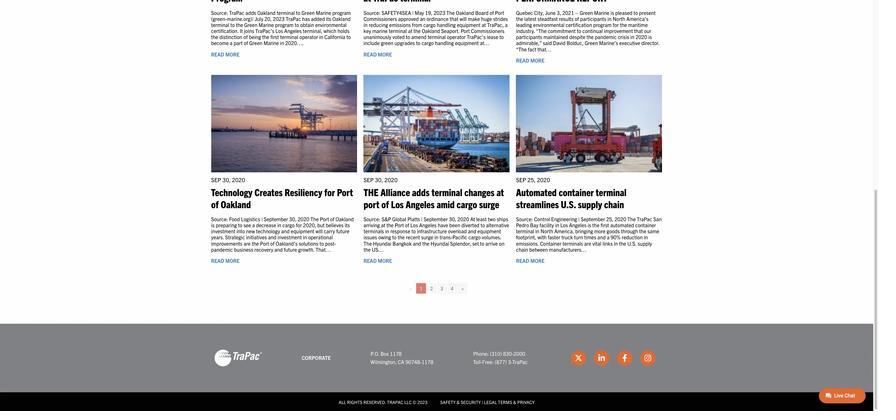 Task type: vqa. For each thing, say whether or not it's contained in the screenshot.
Read More in the Automated container terminal streamlines U.S. supply chain article
yes



Task type: describe. For each thing, give the bounding box(es) containing it.
response
[[391, 228, 411, 235]]

equipment inside source: food logistics | september 30, 2020 the port of oakland is preparing to see a decrease in cargo for 2020, but believes its investment into new technology and equipment will carry future years. strategic initiatives and investment in operational improvements are the port of oakland's solutions to post- pandemic business recovery and future growth. that…
[[291, 228, 315, 235]]

2020 up technology
[[232, 176, 245, 184]]

corporate
[[302, 355, 331, 362]]

seaport.
[[442, 28, 460, 34]]

1 horizontal spatial future
[[336, 228, 350, 235]]

unanimously
[[364, 34, 392, 40]]

0 horizontal spatial participants
[[517, 34, 543, 40]]

maintained
[[544, 34, 569, 40]]

emissions.
[[517, 241, 539, 247]]

operator inside source: safety4sea | may 19, 2023 the oakland board of port commissioners approved an ordinance that will make huge strides in reducing emissions from cargo handling equipment at trapac, a key marine terminal at the oakland seaport. port commissioners unanimously voted to amend terminal operator trapac's lease to include green upgrades to cargo handling equipment at…
[[447, 34, 466, 40]]

oakland up holds
[[333, 15, 351, 22]]

become
[[211, 40, 229, 46]]

corporate image
[[214, 350, 262, 367]]

trapac
[[387, 400, 404, 406]]

technology creates resiliency for port of oakland
[[211, 186, 353, 210]]

marine right has
[[316, 9, 331, 16]]

part
[[234, 40, 243, 46]]

2020 inside quebec city, june 3, 2021 – green marine is pleased to present the latest steadfast results of participants in north america's leading environmental certification program for the maritime industry. "the commitment to continual improvement that our participants maintained despite the pandemic crisis in 2020 is admirable," said david bolduc, green marine's executive director. "the fact that…
[[636, 34, 648, 40]]

pandemic inside source: food logistics | september 30, 2020 the port of oakland is preparing to see a decrease in cargo for 2020, but believes its investment into new technology and equipment will carry future years. strategic initiatives and investment in operational improvements are the port of oakland's solutions to post- pandemic business recovery and future growth. that…
[[211, 247, 233, 253]]

2020 inside 'source: control engineering | september 25, 2020 the trapac san pedro bay facility in los angeles is the first automated container terminal in north america, bringing more goods through the same footprint, with faster truck turn times and a 90% reduction in emissions. container terminals are vital links in the u.s. supply chain between manufacturers…'
[[615, 216, 627, 223]]

the inside source: food logistics | september 30, 2020 the port of oakland is preparing to see a decrease in cargo for 2020, but believes its investment into new technology and equipment will carry future years. strategic initiatives and investment in operational improvements are the port of oakland's solutions to post- pandemic business recovery and future growth. that…
[[252, 241, 259, 247]]

0 horizontal spatial program
[[275, 22, 294, 28]]

2020,
[[303, 222, 316, 229]]

to right owing
[[393, 234, 397, 241]]

diverted
[[462, 222, 480, 229]]

source: for automated container terminal streamlines u.s. supply chain
[[517, 216, 533, 223]]

the inside source: food logistics | september 30, 2020 the port of oakland is preparing to see a decrease in cargo for 2020, but believes its investment into new technology and equipment will carry future years. strategic initiatives and investment in operational improvements are the port of oakland's solutions to post- pandemic business recovery and future growth. that…
[[311, 216, 319, 223]]

automated
[[611, 222, 635, 229]]

the inside source: safety4sea | may 19, 2023 the oakland board of port commissioners approved an ordinance that will make huge strides in reducing emissions from cargo handling equipment at trapac, a key marine terminal at the oakland seaport. port commissioners unanimously voted to amend terminal operator trapac's lease to include green upgrades to cargo handling equipment at…
[[447, 9, 455, 16]]

platts
[[408, 216, 420, 223]]

environmental inside source: trapac adds oakland terminal to green marine program (green-marine.org)| july 20, 2023 trapac has added its oakland terminal to the green marine program to obtain environmental certification. it joins trapac's los angeles terminal, which holds the distinction of being the first terminal operator in california to become a part of green marine in 2020….
[[315, 22, 347, 28]]

north inside quebec city, june 3, 2021 – green marine is pleased to present the latest steadfast results of participants in north america's leading environmental certification program for the maritime industry. "the commitment to continual improvement that our participants maintained despite the pandemic crisis in 2020 is admirable," said david bolduc, green marine's executive director. "the fact that…
[[613, 15, 626, 22]]

source: inside source: trapac adds oakland terminal to green marine program (green-marine.org)| july 20, 2023 trapac has added its oakland terminal to the green marine program to obtain environmental certification. it joins trapac's los angeles terminal, which holds the distinction of being the first terminal operator in california to become a part of green marine in 2020….
[[211, 9, 228, 16]]

green down joins on the top left
[[249, 40, 263, 46]]

marine
[[373, 28, 388, 34]]

is inside 'source: control engineering | september 25, 2020 the trapac san pedro bay facility in los angeles is the first automated container terminal in north america, bringing more goods through the same footprint, with faster truck turn times and a 90% reduction in emissions. container terminals are vital links in the u.s. supply chain between manufacturers…'
[[588, 222, 592, 229]]

technology creates resiliency for port of oakland article
[[211, 75, 358, 269]]

read more for source: control engineering | september 25, 2020 the trapac san pedro bay facility in los angeles is the first automated container terminal in north america, bringing more goods through the same footprint, with faster truck turn times and a 90% reduction in emissions. container terminals are vital links in the u.s. supply chain between manufacturers…
[[517, 258, 545, 264]]

the right being
[[262, 34, 270, 40]]

the left us…
[[364, 247, 371, 253]]

to right set
[[480, 241, 485, 247]]

source: safety4sea | may 19, 2023 the oakland board of port commissioners approved an ordinance that will make huge strides in reducing emissions from cargo handling equipment at trapac, a key marine terminal at the oakland seaport. port commissioners unanimously voted to amend terminal operator trapac's lease to include green upgrades to cargo handling equipment at…
[[364, 9, 508, 46]]

technology
[[256, 228, 280, 235]]

emissions
[[390, 22, 411, 28]]

the left joins on the top left
[[236, 22, 243, 28]]

pandemic inside quebec city, june 3, 2021 – green marine is pleased to present the latest steadfast results of participants in north america's leading environmental certification program for the maritime industry. "the commitment to continual improvement that our participants maintained despite the pandemic crisis in 2020 is admirable," said david bolduc, green marine's executive director. "the fact that…
[[595, 34, 617, 40]]

pacific
[[453, 234, 468, 241]]

trapac right (green-
[[229, 9, 245, 16]]

have
[[438, 222, 449, 229]]

2020 up automated
[[537, 176, 551, 184]]

of right it
[[244, 34, 248, 40]]

of down technology
[[271, 241, 275, 247]]

the up crisis
[[621, 22, 628, 28]]

obtain
[[300, 22, 314, 28]]

cargo inside the alliance adds terminal changes at port of los angeles amid cargo surge
[[457, 198, 478, 210]]

and inside 'source: control engineering | september 25, 2020 the trapac san pedro bay facility in los angeles is the first automated container terminal in north america, bringing more goods through the same footprint, with faster truck turn times and a 90% reduction in emissions. container terminals are vital links in the u.s. supply chain between manufacturers…'
[[598, 234, 606, 241]]

safety & security | legal terms & privacy
[[441, 400, 535, 406]]

is right executive
[[649, 34, 653, 40]]

los inside the alliance adds terminal changes at port of los angeles amid cargo surge
[[391, 198, 404, 210]]

read for source: control engineering | september 25, 2020 the trapac san pedro bay facility in los angeles is the first automated container terminal in north america, bringing more goods through the same footprint, with faster truck turn times and a 90% reduction in emissions. container terminals are vital links in the u.s. supply chain between manufacturers…
[[517, 258, 530, 264]]

present
[[640, 9, 656, 16]]

volumes.
[[482, 234, 502, 241]]

source: control engineering | september 25, 2020 the trapac san pedro bay facility in los angeles is the first automated container terminal in north america, bringing more goods through the same footprint, with faster truck turn times and a 90% reduction in emissions. container terminals are vital links in the u.s. supply chain between manufacturers…
[[517, 216, 662, 253]]

admirable,"
[[517, 40, 542, 46]]

3
[[441, 286, 444, 292]]

of up carry
[[331, 216, 335, 223]]

alliance
[[381, 186, 410, 199]]

infrastructure
[[417, 228, 447, 235]]

| inside source: s&p global platts | september 30, 2020 at least two ships arriving at the port of los angeles have been diverted to alternative terminals in response to infrastructure overload and equipment issues owing to the recent surge in trans-pacific cargo volumes. the hyundai bangkok and the hyundai splendor, set to arrive on the us…
[[422, 216, 423, 223]]

more for quebec city, june 3, 2021 – green marine is pleased to present the latest steadfast results of participants in north america's leading environmental certification program for the maritime industry. "the commitment to continual improvement that our participants maintained despite the pandemic crisis in 2020 is admirable," said david bolduc, green marine's executive director. "the fact that…
[[531, 57, 545, 64]]

joins
[[244, 28, 254, 34]]

overload
[[448, 228, 467, 235]]

chain inside automated container terminal streamlines u.s. supply chain
[[605, 198, 625, 210]]

3 link
[[437, 284, 447, 294]]

2020….
[[286, 40, 304, 46]]

that…
[[316, 247, 331, 253]]

streamlines
[[517, 198, 559, 210]]

read for quebec city, june 3, 2021 – green marine is pleased to present the latest steadfast results of participants in north america's leading environmental certification program for the maritime industry. "the commitment to continual improvement that our participants maintained despite the pandemic crisis in 2020 is admirable," said david bolduc, green marine's executive director. "the fact that…
[[517, 57, 530, 64]]

distinction
[[220, 34, 243, 40]]

legal terms & privacy link
[[485, 400, 535, 406]]

to right voted
[[406, 34, 411, 40]]

0 horizontal spatial 25,
[[528, 176, 536, 184]]

oakland inside source: food logistics | september 30, 2020 the port of oakland is preparing to see a decrease in cargo for 2020, but believes its investment into new technology and equipment will carry future years. strategic initiatives and investment in operational improvements are the port of oakland's solutions to post- pandemic business recovery and future growth. that…
[[336, 216, 354, 223]]

to left the two
[[481, 222, 485, 229]]

30, up technology
[[223, 176, 231, 184]]

»
[[462, 286, 464, 292]]

september for technology
[[264, 216, 288, 223]]

in left facility
[[536, 228, 540, 235]]

in left trans-
[[435, 234, 439, 241]]

oakland right 'marine.org)|'
[[258, 9, 276, 16]]

read more for quebec city, june 3, 2021 – green marine is pleased to present the latest steadfast results of participants in north america's leading environmental certification program for the maritime industry. "the commitment to continual improvement that our participants maintained despite the pandemic crisis in 2020 is admirable," said david bolduc, green marine's executive director. "the fact that…
[[517, 57, 545, 64]]

(green-
[[211, 15, 227, 22]]

llc
[[405, 400, 412, 406]]

830-
[[504, 351, 514, 357]]

environmental inside quebec city, june 3, 2021 – green marine is pleased to present the latest steadfast results of participants in north america's leading environmental certification program for the maritime industry. "the commitment to continual improvement that our participants maintained despite the pandemic crisis in 2020 is admirable," said david bolduc, green marine's executive director. "the fact that…
[[534, 22, 565, 28]]

0 horizontal spatial 1178
[[390, 351, 402, 357]]

trans-
[[440, 234, 453, 241]]

more for source: trapac adds oakland terminal to green marine program (green-marine.org)| july 20, 2023 trapac has added its oakland terminal to the green marine program to obtain environmental certification. it joins trapac's los angeles terminal, which holds the distinction of being the first terminal operator in california to become a part of green marine in 2020….
[[226, 51, 240, 57]]

splendor,
[[451, 241, 472, 247]]

turn
[[575, 234, 584, 241]]

through
[[622, 228, 639, 235]]

| for safety & security | legal terms & privacy
[[482, 400, 484, 406]]

that inside source: safety4sea | may 19, 2023 the oakland board of port commissioners approved an ordinance that will make huge strides in reducing emissions from cargo handling equipment at trapac, a key marine terminal at the oakland seaport. port commissioners unanimously voted to amend terminal operator trapac's lease to include green upgrades to cargo handling equipment at…
[[450, 15, 459, 22]]

2020 inside source: s&p global platts | september 30, 2020 at least two ships arriving at the port of los angeles have been diverted to alternative terminals in response to infrastructure overload and equipment issues owing to the recent surge in trans-pacific cargo volumes. the hyundai bangkok and the hyundai splendor, set to arrive on the us…
[[458, 216, 470, 223]]

a inside source: trapac adds oakland terminal to green marine program (green-marine.org)| july 20, 2023 trapac has added its oakland terminal to the green marine program to obtain environmental certification. it joins trapac's los angeles terminal, which holds the distinction of being the first terminal operator in california to become a part of green marine in 2020….
[[230, 40, 233, 46]]

terminals inside 'source: control engineering | september 25, 2020 the trapac san pedro bay facility in los angeles is the first automated container terminal in north america, bringing more goods through the same footprint, with faster truck turn times and a 90% reduction in emissions. container terminals are vital links in the u.s. supply chain between manufacturers…'
[[563, 241, 584, 247]]

the left distinction
[[211, 34, 218, 40]]

trapac left has
[[286, 15, 301, 22]]

footer containing p.o. box 1178
[[0, 324, 874, 412]]

angeles inside 'source: control engineering | september 25, 2020 the trapac san pedro bay facility in los angeles is the first automated container terminal in north america, bringing more goods through the same footprint, with faster truck turn times and a 90% reduction in emissions. container terminals are vital links in the u.s. supply chain between manufacturers…'
[[570, 222, 587, 229]]

cargo inside source: food logistics | september 30, 2020 the port of oakland is preparing to see a decrease in cargo for 2020, but believes its investment into new technology and equipment will carry future years. strategic initiatives and investment in operational improvements are the port of oakland's solutions to post- pandemic business recovery and future growth. that…
[[283, 222, 295, 229]]

first inside 'source: control engineering | september 25, 2020 the trapac san pedro bay facility in los angeles is the first automated container terminal in north america, bringing more goods through the same footprint, with faster truck turn times and a 90% reduction in emissions. container terminals are vital links in the u.s. supply chain between manufacturers…'
[[601, 222, 610, 229]]

4
[[451, 286, 454, 292]]

first inside source: trapac adds oakland terminal to green marine program (green-marine.org)| july 20, 2023 trapac has added its oakland terminal to the green marine program to obtain environmental certification. it joins trapac's los angeles terminal, which holds the distinction of being the first terminal operator in california to become a part of green marine in 2020….
[[271, 34, 279, 40]]

automated container terminal streamlines u.s. supply chain
[[517, 186, 627, 210]]

and down "decrease"
[[268, 234, 277, 241]]

read more link for source: food logistics | september 30, 2020 the port of oakland is preparing to see a decrease in cargo for 2020, but believes its investment into new technology and equipment will carry future years. strategic initiatives and investment in operational improvements are the port of oakland's solutions to post- pandemic business recovery and future growth. that…
[[211, 258, 240, 264]]

terminal,
[[303, 28, 323, 34]]

to left has
[[296, 9, 301, 16]]

for inside quebec city, june 3, 2021 – green marine is pleased to present the latest steadfast results of participants in north america's leading environmental certification program for the maritime industry. "the commitment to continual improvement that our participants maintained despite the pandemic crisis in 2020 is admirable," said david bolduc, green marine's executive director. "the fact that…
[[613, 22, 619, 28]]

and right bangkok
[[413, 241, 422, 247]]

read for source: food logistics | september 30, 2020 the port of oakland is preparing to see a decrease in cargo for 2020, but believes its investment into new technology and equipment will carry future years. strategic initiatives and investment in operational improvements are the port of oakland's solutions to post- pandemic business recovery and future growth. that…
[[211, 258, 224, 264]]

preparing
[[216, 222, 237, 229]]

us…
[[372, 247, 384, 253]]

are inside 'source: control engineering | september 25, 2020 the trapac san pedro bay facility in los angeles is the first automated container terminal in north america, bringing more goods through the same footprint, with faster truck turn times and a 90% reduction in emissions. container terminals are vital links in the u.s. supply chain between manufacturers…'
[[585, 241, 592, 247]]

sep for automated container terminal streamlines u.s. supply chain
[[517, 176, 527, 184]]

in down s&p
[[386, 228, 390, 235]]

a inside 'source: control engineering | september 25, 2020 the trapac san pedro bay facility in los angeles is the first automated container terminal in north america, bringing more goods through the same footprint, with faster truck turn times and a 90% reduction in emissions. container terminals are vital links in the u.s. supply chain between manufacturers…'
[[607, 234, 610, 241]]

port up carry
[[320, 216, 329, 223]]

container inside automated container terminal streamlines u.s. supply chain
[[559, 186, 594, 199]]

in right crisis
[[631, 34, 635, 40]]

1 & from the left
[[457, 400, 460, 406]]

between
[[530, 247, 548, 253]]

september for automated
[[581, 216, 606, 223]]

key
[[364, 28, 372, 34]]

and up oakland's
[[282, 228, 290, 235]]

phone:
[[474, 351, 489, 357]]

los inside source: s&p global platts | september 30, 2020 at least two ships arriving at the port of los angeles have been diverted to alternative terminals in response to infrastructure overload and equipment issues owing to the recent surge in trans-pacific cargo volumes. the hyundai bangkok and the hyundai splendor, set to arrive on the us…
[[411, 222, 418, 229]]

trapac inside 'phone: (310) 830-2000 toll-free: (877) 3-trapac'
[[513, 359, 528, 366]]

los inside 'source: control engineering | september 25, 2020 the trapac san pedro bay facility in los angeles is the first automated container terminal in north america, bringing more goods through the same footprint, with faster truck turn times and a 90% reduction in emissions. container terminals are vital links in the u.s. supply chain between manufacturers…'
[[561, 222, 568, 229]]

| for source: control engineering | september 25, 2020 the trapac san pedro bay facility in los angeles is the first automated container terminal in north america, bringing more goods through the same footprint, with faster truck turn times and a 90% reduction in emissions. container terminals are vital links in the u.s. supply chain between manufacturers…
[[579, 216, 580, 223]]

in up 'improvement'
[[608, 15, 612, 22]]

read more link for source: control engineering | september 25, 2020 the trapac san pedro bay facility in los angeles is the first automated container terminal in north america, bringing more goods through the same footprint, with faster truck turn times and a 90% reduction in emissions. container terminals are vital links in the u.s. supply chain between manufacturers…
[[517, 258, 545, 264]]

to up bolduc,
[[577, 28, 582, 34]]

improvement
[[605, 28, 634, 34]]

in right "decrease"
[[278, 222, 282, 229]]

board
[[476, 9, 489, 16]]

in up growth.
[[303, 234, 307, 241]]

with
[[538, 234, 547, 241]]

2020 inside source: food logistics | september 30, 2020 the port of oakland is preparing to see a decrease in cargo for 2020, but believes its investment into new technology and equipment will carry future years. strategic initiatives and investment in operational improvements are the port of oakland's solutions to post- pandemic business recovery and future growth. that…
[[298, 216, 310, 223]]

green up obtain
[[302, 9, 315, 16]]

port down technology
[[260, 241, 269, 247]]

sep 25, 2020
[[517, 176, 551, 184]]

crisis
[[618, 34, 630, 40]]

years.
[[211, 234, 224, 241]]

los inside source: trapac adds oakland terminal to green marine program (green-marine.org)| july 20, 2023 trapac has added its oakland terminal to the green marine program to obtain environmental certification. it joins trapac's los angeles terminal, which holds the distinction of being the first terminal operator in california to become a part of green marine in 2020….
[[276, 28, 283, 34]]

2 hyundai from the left
[[431, 241, 449, 247]]

source: inside source: safety4sea | may 19, 2023 the oakland board of port commissioners approved an ordinance that will make huge strides in reducing emissions from cargo handling equipment at trapac, a key marine terminal at the oakland seaport. port commissioners unanimously voted to amend terminal operator trapac's lease to include green upgrades to cargo handling equipment at…
[[364, 9, 381, 16]]

to left the see
[[238, 222, 243, 229]]

safety
[[441, 400, 456, 406]]

0 vertical spatial "the
[[536, 28, 547, 34]]

terminal inside the alliance adds terminal changes at port of los angeles amid cargo surge
[[432, 186, 463, 199]]

certification
[[566, 22, 593, 28]]

the left same
[[640, 228, 647, 235]]

all rights reserved. trapac llc © 2023
[[339, 400, 428, 406]]

from
[[412, 22, 423, 28]]

cargo inside source: s&p global platts | september 30, 2020 at least two ships arriving at the port of los angeles have been diverted to alternative terminals in response to infrastructure overload and equipment issues owing to the recent surge in trans-pacific cargo volumes. the hyundai bangkok and the hyundai splendor, set to arrive on the us…
[[469, 234, 481, 241]]

terminals inside source: s&p global platts | september 30, 2020 at least two ships arriving at the port of los angeles have been diverted to alternative terminals in response to infrastructure overload and equipment issues owing to the recent surge in trans-pacific cargo volumes. the hyundai bangkok and the hyundai splendor, set to arrive on the us…
[[364, 228, 384, 235]]

source: s&p global platts | september 30, 2020 at least two ships arriving at the port of los angeles have been diverted to alternative terminals in response to infrastructure overload and equipment issues owing to the recent surge in trans-pacific cargo volumes. the hyundai bangkok and the hyundai splendor, set to arrive on the us…
[[364, 216, 510, 253]]

bay
[[531, 222, 539, 229]]

sep for the alliance adds terminal changes at port of los angeles amid cargo surge
[[364, 176, 374, 184]]

faster
[[548, 234, 561, 241]]

sep 30, 2020 for technology
[[211, 176, 245, 184]]

2 & from the left
[[514, 400, 517, 406]]

logistics
[[241, 216, 260, 223]]

of inside source: s&p global platts | september 30, 2020 at least two ships arriving at the port of los angeles have been diverted to alternative terminals in response to infrastructure overload and equipment issues owing to the recent surge in trans-pacific cargo volumes. the hyundai bangkok and the hyundai splendor, set to arrive on the us…
[[405, 222, 410, 229]]

of right the part
[[244, 40, 248, 46]]

cargo down 19,
[[424, 22, 436, 28]]

1 vertical spatial handling
[[435, 40, 454, 46]]

of inside the alliance adds terminal changes at port of los angeles amid cargo surge
[[382, 198, 389, 210]]

a inside source: safety4sea | may 19, 2023 the oakland board of port commissioners approved an ordinance that will make huge strides in reducing emissions from cargo handling equipment at trapac, a key marine terminal at the oakland seaport. port commissioners unanimously voted to amend terminal operator trapac's lease to include green upgrades to cargo handling equipment at…
[[505, 22, 508, 28]]

read for source: safety4sea | may 19, 2023 the oakland board of port commissioners approved an ordinance that will make huge strides in reducing emissions from cargo handling equipment at trapac, a key marine terminal at the oakland seaport. port commissioners unanimously voted to amend terminal operator trapac's lease to include green upgrades to cargo handling equipment at…
[[364, 51, 377, 57]]

oakland inside technology creates resiliency for port of oakland
[[221, 198, 251, 210]]

angeles inside source: s&p global platts | september 30, 2020 at least two ships arriving at the port of los angeles have been diverted to alternative terminals in response to infrastructure overload and equipment issues owing to the recent surge in trans-pacific cargo volumes. the hyundai bangkok and the hyundai splendor, set to arrive on the us…
[[420, 222, 437, 229]]

the down infrastructure
[[423, 241, 430, 247]]

green up certification
[[580, 9, 594, 16]]

to left present
[[634, 9, 638, 16]]

oakland's
[[276, 241, 298, 247]]

new
[[246, 228, 255, 235]]

1 vertical spatial future
[[284, 247, 297, 253]]

and down at
[[468, 228, 477, 235]]

green right it
[[244, 22, 258, 28]]

port inside technology creates resiliency for port of oakland
[[337, 186, 353, 199]]

the up times
[[593, 222, 600, 229]]

3,
[[557, 9, 562, 16]]

safety4sea
[[382, 9, 411, 16]]

0 vertical spatial handling
[[437, 22, 456, 28]]

read for source: s&p global platts | september 30, 2020 at least two ships arriving at the port of los angeles have been diverted to alternative terminals in response to infrastructure overload and equipment issues owing to the recent surge in trans-pacific cargo volumes. the hyundai bangkok and the hyundai splendor, set to arrive on the us…
[[364, 258, 377, 264]]

marine up being
[[259, 22, 274, 28]]

ships
[[497, 216, 509, 223]]

will inside source: food logistics | september 30, 2020 the port of oakland is preparing to see a decrease in cargo for 2020, but believes its investment into new technology and equipment will carry future years. strategic initiatives and investment in operational improvements are the port of oakland's solutions to post- pandemic business recovery and future growth. that…
[[316, 228, 323, 235]]

in right the reduction
[[645, 234, 649, 241]]

improvements
[[211, 241, 243, 247]]

maritime
[[629, 22, 648, 28]]

u.s. inside automated container terminal streamlines u.s. supply chain
[[561, 198, 576, 210]]

reduction
[[622, 234, 643, 241]]

the inside 'source: control engineering | september 25, 2020 the trapac san pedro bay facility in los angeles is the first automated container terminal in north america, bringing more goods through the same footprint, with faster truck turn times and a 90% reduction in emissions. container terminals are vital links in the u.s. supply chain between manufacturers…'
[[628, 216, 636, 223]]

surge inside source: s&p global platts | september 30, 2020 at least two ships arriving at the port of los angeles have been diverted to alternative terminals in response to infrastructure overload and equipment issues owing to the recent surge in trans-pacific cargo volumes. the hyundai bangkok and the hyundai splendor, set to arrive on the us…
[[422, 234, 434, 241]]

of inside technology creates resiliency for port of oakland
[[211, 198, 219, 210]]

box
[[381, 351, 389, 357]]

rights
[[347, 400, 363, 406]]

port up at trapac,
[[495, 9, 505, 16]]

trapac's inside source: trapac adds oakland terminal to green marine program (green-marine.org)| july 20, 2023 trapac has added its oakland terminal to the green marine program to obtain environmental certification. it joins trapac's los angeles terminal, which holds the distinction of being the first terminal operator in california to become a part of green marine in 2020….
[[256, 28, 275, 34]]

goods
[[607, 228, 620, 235]]

equipment left at…
[[455, 40, 479, 46]]

marine inside quebec city, june 3, 2021 – green marine is pleased to present the latest steadfast results of participants in north america's leading environmental certification program for the maritime industry. "the commitment to continual improvement that our participants maintained despite the pandemic crisis in 2020 is admirable," said david bolduc, green marine's executive director. "the fact that…
[[595, 9, 610, 16]]

in left which
[[320, 34, 324, 40]]

the down through
[[620, 241, 627, 247]]

at inside source: s&p global platts | september 30, 2020 at least two ships arriving at the port of los angeles have been diverted to alternative terminals in response to infrastructure overload and equipment issues owing to the recent surge in trans-pacific cargo volumes. the hyundai bangkok and the hyundai splendor, set to arrive on the us…
[[381, 222, 386, 229]]

read more for source: s&p global platts | september 30, 2020 at least two ships arriving at the port of los angeles have been diverted to alternative terminals in response to infrastructure overload and equipment issues owing to the recent surge in trans-pacific cargo volumes. the hyundai bangkok and the hyundai splendor, set to arrive on the us…
[[364, 258, 392, 264]]

is left pleased
[[611, 9, 615, 16]]

oakland down ordinance
[[422, 28, 440, 34]]

port right seaport.
[[461, 28, 470, 34]]

all
[[339, 400, 346, 406]]

recent
[[406, 234, 420, 241]]

marine right being
[[264, 40, 279, 46]]

the right despite
[[587, 34, 594, 40]]

approved
[[399, 15, 419, 22]]

two
[[488, 216, 496, 223]]

footprint,
[[517, 234, 537, 241]]

north inside 'source: control engineering | september 25, 2020 the trapac san pedro bay facility in los angeles is the first automated container terminal in north america, bringing more goods through the same footprint, with faster truck turn times and a 90% reduction in emissions. container terminals are vital links in the u.s. supply chain between manufacturers…'
[[541, 228, 554, 235]]

oakland left board in the top right of the page
[[456, 9, 475, 16]]

read more for source: food logistics | september 30, 2020 the port of oakland is preparing to see a decrease in cargo for 2020, but believes its investment into new technology and equipment will carry future years. strategic initiatives and investment in operational improvements are the port of oakland's solutions to post- pandemic business recovery and future growth. that…
[[211, 258, 240, 264]]



Task type: locate. For each thing, give the bounding box(es) containing it.
0 vertical spatial container
[[559, 186, 594, 199]]

| inside source: food logistics | september 30, 2020 the port of oakland is preparing to see a decrease in cargo for 2020, but believes its investment into new technology and equipment will carry future years. strategic initiatives and investment in operational improvements are the port of oakland's solutions to post- pandemic business recovery and future growth. that…
[[262, 216, 263, 223]]

| inside footer
[[482, 400, 484, 406]]

0 horizontal spatial sep 30, 2020
[[211, 176, 245, 184]]

1 horizontal spatial trapac's
[[467, 34, 486, 40]]

links
[[603, 241, 613, 247]]

0 horizontal spatial its
[[326, 15, 332, 22]]

changes
[[465, 186, 495, 199]]

4 link
[[448, 284, 457, 294]]

that left the our
[[635, 28, 643, 34]]

upgrades
[[395, 40, 415, 46]]

1 sep from the left
[[211, 176, 221, 184]]

to left obtain
[[295, 22, 299, 28]]

more down the green at top left
[[378, 51, 392, 57]]

2023 inside source: safety4sea | may 19, 2023 the oakland board of port commissioners approved an ordinance that will make huge strides in reducing emissions from cargo handling equipment at trapac, a key marine terminal at the oakland seaport. port commissioners unanimously voted to amend terminal operator trapac's lease to include green upgrades to cargo handling equipment at…
[[434, 9, 446, 16]]

of inside quebec city, june 3, 2021 – green marine is pleased to present the latest steadfast results of participants in north america's leading environmental certification program for the maritime industry. "the commitment to continual improvement that our participants maintained despite the pandemic crisis in 2020 is admirable," said david bolduc, green marine's executive director. "the fact that…
[[575, 15, 580, 22]]

that
[[450, 15, 459, 22], [635, 28, 643, 34]]

terminal inside 'source: control engineering | september 25, 2020 the trapac san pedro bay facility in los angeles is the first automated container terminal in north america, bringing more goods through the same footprint, with faster truck turn times and a 90% reduction in emissions. container terminals are vital links in the u.s. supply chain between manufacturers…'
[[517, 228, 535, 235]]

2 horizontal spatial program
[[594, 22, 612, 28]]

20,
[[265, 15, 272, 22]]

2 environmental from the left
[[534, 22, 565, 28]]

source: trapac adds oakland terminal to green marine program (green-marine.org)| july 20, 2023 trapac has added its oakland terminal to the green marine program to obtain environmental certification. it joins trapac's los angeles terminal, which holds the distinction of being the first terminal operator in california to become a part of green marine in 2020….
[[211, 9, 351, 46]]

sep up technology
[[211, 176, 221, 184]]

0 horizontal spatial first
[[271, 34, 279, 40]]

that…
[[538, 46, 552, 52]]

a inside source: food logistics | september 30, 2020 the port of oakland is preparing to see a decrease in cargo for 2020, but believes its investment into new technology and equipment will carry future years. strategic initiatives and investment in operational improvements are the port of oakland's solutions to post- pandemic business recovery and future growth. that…
[[253, 222, 255, 229]]

for
[[613, 22, 619, 28], [325, 186, 335, 199], [296, 222, 302, 229]]

read more link for source: trapac adds oakland terminal to green marine program (green-marine.org)| july 20, 2023 trapac has added its oakland terminal to the green marine program to obtain environmental certification. it joins trapac's los angeles terminal, which holds the distinction of being the first terminal operator in california to become a part of green marine in 2020….
[[211, 51, 240, 57]]

2
[[431, 286, 433, 292]]

| inside 'source: control engineering | september 25, 2020 the trapac san pedro bay facility in los angeles is the first automated container terminal in north america, bringing more goods through the same footprint, with faster truck turn times and a 90% reduction in emissions. container terminals are vital links in the u.s. supply chain between manufacturers…'
[[579, 216, 580, 223]]

more inside the alliance adds terminal changes at port of los angeles amid cargo surge article
[[378, 258, 392, 264]]

1 horizontal spatial &
[[514, 400, 517, 406]]

the up the 'operational'
[[311, 216, 319, 223]]

0 horizontal spatial 2023
[[273, 15, 285, 22]]

30, inside source: s&p global platts | september 30, 2020 at least two ships arriving at the port of los angeles have been diverted to alternative terminals in response to infrastructure overload and equipment issues owing to the recent surge in trans-pacific cargo volumes. the hyundai bangkok and the hyundai splendor, set to arrive on the us…
[[449, 216, 457, 223]]

participants up continual
[[581, 15, 607, 22]]

1 horizontal spatial u.s.
[[628, 241, 637, 247]]

2 horizontal spatial september
[[581, 216, 606, 223]]

los up recent
[[411, 222, 418, 229]]

green down continual
[[585, 40, 599, 46]]

the up owing
[[387, 222, 394, 229]]

future
[[336, 228, 350, 235], [284, 247, 297, 253]]

1 horizontal spatial surge
[[480, 198, 500, 210]]

2 horizontal spatial at
[[497, 186, 504, 199]]

technology
[[211, 186, 253, 199]]

to right lease
[[500, 34, 504, 40]]

read more down the improvements
[[211, 258, 240, 264]]

0 vertical spatial that
[[450, 15, 459, 22]]

1 vertical spatial adds
[[412, 186, 430, 199]]

chain inside 'source: control engineering | september 25, 2020 the trapac san pedro bay facility in los angeles is the first automated container terminal in north america, bringing more goods through the same footprint, with faster truck turn times and a 90% reduction in emissions. container terminals are vital links in the u.s. supply chain between manufacturers…'
[[517, 247, 529, 253]]

read more link for quebec city, june 3, 2021 – green marine is pleased to present the latest steadfast results of participants in north america's leading environmental certification program for the maritime industry. "the commitment to continual improvement that our participants maintained despite the pandemic crisis in 2020 is admirable," said david bolduc, green marine's executive director. "the fact that…
[[517, 57, 545, 64]]

0 vertical spatial for
[[613, 22, 619, 28]]

are left vital
[[585, 241, 592, 247]]

1 horizontal spatial chain
[[605, 198, 625, 210]]

supply inside 'source: control engineering | september 25, 2020 the trapac san pedro bay facility in los angeles is the first automated container terminal in north america, bringing more goods through the same footprint, with faster truck turn times and a 90% reduction in emissions. container terminals are vital links in the u.s. supply chain between manufacturers…'
[[638, 241, 653, 247]]

0 vertical spatial adds
[[246, 9, 256, 16]]

more for source: control engineering | september 25, 2020 the trapac san pedro bay facility in los angeles is the first automated container terminal in north america, bringing more goods through the same footprint, with faster truck turn times and a 90% reduction in emissions. container terminals are vital links in the u.s. supply chain between manufacturers…
[[531, 258, 545, 264]]

0 horizontal spatial chain
[[517, 247, 529, 253]]

the inside source: safety4sea | may 19, 2023 the oakland board of port commissioners approved an ordinance that will make huge strides in reducing emissions from cargo handling equipment at trapac, a key marine terminal at the oakland seaport. port commissioners unanimously voted to amend terminal operator trapac's lease to include green upgrades to cargo handling equipment at…
[[414, 28, 421, 34]]

terminals down "america,"
[[563, 241, 584, 247]]

30, up the
[[375, 176, 383, 184]]

2 sep 30, 2020 from the left
[[364, 176, 398, 184]]

2 horizontal spatial for
[[613, 22, 619, 28]]

to right california
[[347, 34, 351, 40]]

30, inside source: food logistics | september 30, 2020 the port of oakland is preparing to see a decrease in cargo for 2020, but believes its investment into new technology and equipment will carry future years. strategic initiatives and investment in operational improvements are the port of oakland's solutions to post- pandemic business recovery and future growth. that…
[[289, 216, 297, 223]]

program inside quebec city, june 3, 2021 – green marine is pleased to present the latest steadfast results of participants in north america's leading environmental certification program for the maritime industry. "the commitment to continual improvement that our participants maintained despite the pandemic crisis in 2020 is admirable," said david bolduc, green marine's executive director. "the fact that…
[[594, 22, 612, 28]]

1 horizontal spatial at
[[408, 28, 413, 34]]

commissioners down huge
[[471, 28, 505, 34]]

amend
[[412, 34, 427, 40]]

1 vertical spatial u.s.
[[628, 241, 637, 247]]

p.o. box 1178 wilmington, ca 90748-1178
[[371, 351, 434, 366]]

0 horizontal spatial will
[[316, 228, 323, 235]]

sep 30, 2020 for the
[[364, 176, 398, 184]]

2023 inside footer
[[418, 400, 428, 406]]

of up the preparing
[[211, 198, 219, 210]]

2 september from the left
[[424, 216, 448, 223]]

1 hyundai from the left
[[373, 241, 392, 247]]

0 horizontal spatial pandemic
[[211, 247, 233, 253]]

| inside source: safety4sea | may 19, 2023 the oakland board of port commissioners approved an ordinance that will make huge strides in reducing emissions from cargo handling equipment at trapac, a key marine terminal at the oakland seaport. port commissioners unanimously voted to amend terminal operator trapac's lease to include green upgrades to cargo handling equipment at…
[[413, 9, 414, 16]]

oakland right but
[[336, 216, 354, 223]]

are
[[244, 241, 251, 247], [585, 241, 592, 247]]

equipment down board in the top right of the page
[[457, 22, 481, 28]]

huge
[[482, 15, 492, 22]]

september inside source: s&p global platts | september 30, 2020 at least two ships arriving at the port of los angeles have been diverted to alternative terminals in response to infrastructure overload and equipment issues owing to the recent surge in trans-pacific cargo volumes. the hyundai bangkok and the hyundai splendor, set to arrive on the us…
[[424, 216, 448, 223]]

0 vertical spatial its
[[326, 15, 332, 22]]

1 vertical spatial for
[[325, 186, 335, 199]]

1 horizontal spatial 2023
[[418, 400, 428, 406]]

1 vertical spatial north
[[541, 228, 554, 235]]

david
[[554, 40, 566, 46]]

0 vertical spatial pandemic
[[595, 34, 617, 40]]

container inside 'source: control engineering | september 25, 2020 the trapac san pedro bay facility in los angeles is the first automated container terminal in north america, bringing more goods through the same footprint, with faster truck turn times and a 90% reduction in emissions. container terminals are vital links in the u.s. supply chain between manufacturers…'
[[636, 222, 657, 229]]

cargo up at
[[457, 198, 478, 210]]

will left 'make'
[[460, 15, 467, 22]]

1 vertical spatial that
[[635, 28, 643, 34]]

supply
[[578, 198, 603, 210], [638, 241, 653, 247]]

equipment inside source: s&p global platts | september 30, 2020 at least two ships arriving at the port of los angeles have been diverted to alternative terminals in response to infrastructure overload and equipment issues owing to the recent surge in trans-pacific cargo volumes. the hyundai bangkok and the hyundai splendor, set to arrive on the us…
[[478, 228, 502, 235]]

operator inside source: trapac adds oakland terminal to green marine program (green-marine.org)| july 20, 2023 trapac has added its oakland terminal to the green marine program to obtain environmental certification. it joins trapac's los angeles terminal, which holds the distinction of being the first terminal operator in california to become a part of green marine in 2020….
[[300, 34, 318, 40]]

read more for source: trapac adds oakland terminal to green marine program (green-marine.org)| july 20, 2023 trapac has added its oakland terminal to the green marine program to obtain environmental certification. it joins trapac's los angeles terminal, which holds the distinction of being the first terminal operator in california to become a part of green marine in 2020….
[[211, 51, 240, 57]]

source: inside 'source: control engineering | september 25, 2020 the trapac san pedro bay facility in los angeles is the first automated container terminal in north america, bringing more goods through the same footprint, with faster truck turn times and a 90% reduction in emissions. container terminals are vital links in the u.s. supply chain between manufacturers…'
[[517, 216, 533, 223]]

operator
[[300, 34, 318, 40], [447, 34, 466, 40]]

its inside source: trapac adds oakland terminal to green marine program (green-marine.org)| july 20, 2023 trapac has added its oakland terminal to the green marine program to obtain environmental certification. it joins trapac's los angeles terminal, which holds the distinction of being the first terminal operator in california to become a part of green marine in 2020….
[[326, 15, 332, 22]]

1 environmental from the left
[[315, 22, 347, 28]]

equipment up solutions
[[291, 228, 315, 235]]

1 horizontal spatial first
[[601, 222, 610, 229]]

0 horizontal spatial operator
[[300, 34, 318, 40]]

source: left control
[[517, 216, 533, 223]]

sep 30, 2020
[[211, 176, 245, 184], [364, 176, 398, 184]]

0 vertical spatial north
[[613, 15, 626, 22]]

2023 inside source: trapac adds oakland terminal to green marine program (green-marine.org)| july 20, 2023 trapac has added its oakland terminal to the green marine program to obtain environmental certification. it joins trapac's los angeles terminal, which holds the distinction of being the first terminal operator in california to become a part of green marine in 2020….
[[273, 15, 285, 22]]

read inside automated container terminal streamlines u.s. supply chain article
[[517, 258, 530, 264]]

2 vertical spatial at
[[381, 222, 386, 229]]

read more inside technology creates resiliency for port of oakland article
[[211, 258, 240, 264]]

footer
[[0, 324, 874, 412]]

global
[[393, 216, 407, 223]]

creates
[[255, 186, 283, 199]]

angeles left have
[[420, 222, 437, 229]]

2 sep from the left
[[364, 176, 374, 184]]

source: for technology creates resiliency for port of oakland
[[211, 216, 228, 223]]

are down the "new"
[[244, 241, 251, 247]]

terminal inside automated container terminal streamlines u.s. supply chain
[[596, 186, 627, 199]]

&
[[457, 400, 460, 406], [514, 400, 517, 406]]

food
[[229, 216, 240, 223]]

"the
[[536, 28, 547, 34], [517, 46, 527, 52]]

0 vertical spatial will
[[460, 15, 467, 22]]

1 are from the left
[[244, 241, 251, 247]]

1 horizontal spatial adds
[[412, 186, 430, 199]]

adds for alliance
[[412, 186, 430, 199]]

0 vertical spatial first
[[271, 34, 279, 40]]

1 horizontal spatial will
[[460, 15, 467, 22]]

the down the "new"
[[252, 241, 259, 247]]

more for source: food logistics | september 30, 2020 the port of oakland is preparing to see a decrease in cargo for 2020, but believes its investment into new technology and equipment will carry future years. strategic initiatives and investment in operational improvements are the port of oakland's solutions to post- pandemic business recovery and future growth. that…
[[226, 258, 240, 264]]

1 horizontal spatial 1178
[[422, 359, 434, 366]]

| right platts
[[422, 216, 423, 223]]

set
[[473, 241, 479, 247]]

read for source: trapac adds oakland terminal to green marine program (green-marine.org)| july 20, 2023 trapac has added its oakland terminal to the green marine program to obtain environmental certification. it joins trapac's los angeles terminal, which holds the distinction of being the first terminal operator in california to become a part of green marine in 2020….
[[211, 51, 224, 57]]

| left legal
[[482, 400, 484, 406]]

read down the improvements
[[211, 258, 224, 264]]

0 vertical spatial 1178
[[390, 351, 402, 357]]

read more link down the fact
[[517, 57, 545, 64]]

source: for the alliance adds terminal changes at port of los angeles amid cargo surge
[[364, 216, 381, 223]]

more for source: s&p global platts | september 30, 2020 at least two ships arriving at the port of los angeles have been diverted to alternative terminals in response to infrastructure overload and equipment issues owing to the recent surge in trans-pacific cargo volumes. the hyundai bangkok and the hyundai splendor, set to arrive on the us…
[[378, 258, 392, 264]]

0 horizontal spatial sep
[[211, 176, 221, 184]]

at right arriving
[[381, 222, 386, 229]]

a
[[505, 22, 508, 28], [230, 40, 233, 46], [253, 222, 255, 229], [607, 234, 610, 241]]

read more link for source: s&p global platts | september 30, 2020 at least two ships arriving at the port of los angeles have been diverted to alternative terminals in response to infrastructure overload and equipment issues owing to the recent surge in trans-pacific cargo volumes. the hyundai bangkok and the hyundai splendor, set to arrive on the us…
[[364, 258, 392, 264]]

supply up bringing
[[578, 198, 603, 210]]

more down between
[[531, 258, 545, 264]]

handling
[[437, 22, 456, 28], [435, 40, 454, 46]]

to
[[296, 9, 301, 16], [634, 9, 638, 16], [231, 22, 235, 28], [295, 22, 299, 28], [577, 28, 582, 34], [347, 34, 351, 40], [406, 34, 411, 40], [500, 34, 504, 40], [416, 40, 421, 46], [238, 222, 243, 229], [481, 222, 485, 229], [412, 228, 416, 235], [393, 234, 397, 241], [320, 241, 324, 247], [480, 241, 485, 247]]

investment up the improvements
[[211, 228, 236, 235]]

at inside the alliance adds terminal changes at port of los angeles amid cargo surge
[[497, 186, 504, 199]]

| for source: food logistics | september 30, 2020 the port of oakland is preparing to see a decrease in cargo for 2020, but believes its investment into new technology and equipment will carry future years. strategic initiatives and investment in operational improvements are the port of oakland's solutions to post- pandemic business recovery and future growth. that…
[[262, 216, 263, 223]]

2 operator from the left
[[447, 34, 466, 40]]

the alliance adds terminal changes at port of los angeles amid cargo surge article
[[364, 75, 510, 269]]

read inside the alliance adds terminal changes at port of los angeles amid cargo surge article
[[364, 258, 377, 264]]

1 link
[[417, 284, 426, 294]]

that inside quebec city, june 3, 2021 – green marine is pleased to present the latest steadfast results of participants in north america's leading environmental certification program for the maritime industry. "the commitment to continual improvement that our participants maintained despite the pandemic crisis in 2020 is admirable," said david bolduc, green marine's executive director. "the fact that…
[[635, 28, 643, 34]]

read more link for source: safety4sea | may 19, 2023 the oakland board of port commissioners approved an ordinance that will make huge strides in reducing emissions from cargo handling equipment at trapac, a key marine terminal at the oakland seaport. port commissioners unanimously voted to amend terminal operator trapac's lease to include green upgrades to cargo handling equipment at…
[[364, 51, 392, 57]]

1 vertical spatial at
[[497, 186, 504, 199]]

more down the fact
[[531, 57, 545, 64]]

sep 30, 2020 inside technology creates resiliency for port of oakland article
[[211, 176, 245, 184]]

to left it
[[231, 22, 235, 28]]

surge up the two
[[480, 198, 500, 210]]

trapac inside 'source: control engineering | september 25, 2020 the trapac san pedro bay facility in los angeles is the first automated container terminal in north america, bringing more goods through the same footprint, with faster truck turn times and a 90% reduction in emissions. container terminals are vital links in the u.s. supply chain between manufacturers…'
[[638, 216, 653, 223]]

sep 30, 2020 up the
[[364, 176, 398, 184]]

toll-
[[474, 359, 483, 366]]

1 horizontal spatial container
[[636, 222, 657, 229]]

«
[[410, 286, 413, 292]]

1 vertical spatial 25,
[[607, 216, 614, 223]]

amid
[[437, 198, 455, 210]]

automated container terminal streamlines u.s. supply chain article
[[517, 75, 663, 269]]

is inside source: food logistics | september 30, 2020 the port of oakland is preparing to see a decrease in cargo for 2020, but believes its investment into new technology and equipment will carry future years. strategic initiatives and investment in operational improvements are the port of oakland's solutions to post- pandemic business recovery and future growth. that…
[[211, 222, 215, 229]]

in right facility
[[556, 222, 560, 229]]

2 are from the left
[[585, 241, 592, 247]]

0 vertical spatial 25,
[[528, 176, 536, 184]]

1 horizontal spatial hyundai
[[431, 241, 449, 247]]

1 vertical spatial commissioners
[[471, 28, 505, 34]]

september up technology
[[264, 216, 288, 223]]

to down platts
[[412, 228, 416, 235]]

1 horizontal spatial that
[[635, 28, 643, 34]]

manufacturers…
[[550, 247, 587, 253]]

a left the part
[[230, 40, 233, 46]]

1 september from the left
[[264, 216, 288, 223]]

1 horizontal spatial terminals
[[563, 241, 584, 247]]

(877)
[[495, 359, 507, 366]]

source: up reducing
[[364, 9, 381, 16]]

has
[[302, 15, 310, 22]]

the
[[447, 9, 455, 16], [311, 216, 319, 223], [628, 216, 636, 223], [364, 241, 372, 247]]

september up the more
[[581, 216, 606, 223]]

1 horizontal spatial environmental
[[534, 22, 565, 28]]

1 sep 30, 2020 from the left
[[211, 176, 245, 184]]

steadfast
[[538, 15, 558, 22]]

more inside technology creates resiliency for port of oakland article
[[226, 258, 240, 264]]

the up seaport.
[[447, 9, 455, 16]]

believes
[[326, 222, 344, 229]]

1 horizontal spatial program
[[333, 9, 351, 16]]

u.s.
[[561, 198, 576, 210], [628, 241, 637, 247]]

read more link down include
[[364, 51, 392, 57]]

city,
[[535, 9, 545, 16]]

adds inside source: trapac adds oakland terminal to green marine program (green-marine.org)| july 20, 2023 trapac has added its oakland terminal to the green marine program to obtain environmental certification. it joins trapac's los angeles terminal, which holds the distinction of being the first terminal operator in california to become a part of green marine in 2020….
[[246, 9, 256, 16]]

1 vertical spatial first
[[601, 222, 610, 229]]

the inside source: s&p global platts | september 30, 2020 at least two ships arriving at the port of los angeles have been diverted to alternative terminals in response to infrastructure overload and equipment issues owing to the recent surge in trans-pacific cargo volumes. the hyundai bangkok and the hyundai splendor, set to arrive on the us…
[[364, 241, 372, 247]]

said
[[543, 40, 552, 46]]

of inside source: safety4sea | may 19, 2023 the oakland board of port commissioners approved an ordinance that will make huge strides in reducing emissions from cargo handling equipment at trapac, a key marine terminal at the oakland seaport. port commissioners unanimously voted to amend terminal operator trapac's lease to include green upgrades to cargo handling equipment at…
[[490, 9, 494, 16]]

source: food logistics | september 30, 2020 the port of oakland is preparing to see a decrease in cargo for 2020, but believes its investment into new technology and equipment will carry future years. strategic initiatives and investment in operational improvements are the port of oakland's solutions to post- pandemic business recovery and future growth. that…
[[211, 216, 354, 253]]

read more for source: safety4sea | may 19, 2023 the oakland board of port commissioners approved an ordinance that will make huge strides in reducing emissions from cargo handling equipment at trapac, a key marine terminal at the oakland seaport. port commissioners unanimously voted to amend terminal operator trapac's lease to include green upgrades to cargo handling equipment at…
[[364, 51, 392, 57]]

september
[[264, 216, 288, 223], [424, 216, 448, 223], [581, 216, 606, 223]]

1 horizontal spatial "the
[[536, 28, 547, 34]]

3-
[[509, 359, 513, 366]]

a right the see
[[253, 222, 255, 229]]

port left the
[[337, 186, 353, 199]]

photo of trapac los angeles image
[[364, 75, 510, 173]]

added
[[311, 15, 325, 22]]

operator down ordinance
[[447, 34, 466, 40]]

the alliance adds terminal changes at port of los angeles amid cargo surge
[[364, 186, 504, 210]]

bangkok
[[393, 241, 412, 247]]

sep inside technology creates resiliency for port of oakland article
[[211, 176, 221, 184]]

30, right have
[[449, 216, 457, 223]]

read more link inside automated container terminal streamlines u.s. supply chain article
[[517, 258, 545, 264]]

read inside technology creates resiliency for port of oakland article
[[211, 258, 224, 264]]

1 horizontal spatial investment
[[278, 234, 302, 241]]

1 operator from the left
[[300, 34, 318, 40]]

0 horizontal spatial u.s.
[[561, 198, 576, 210]]

1 horizontal spatial commissioners
[[471, 28, 505, 34]]

supply inside automated container terminal streamlines u.s. supply chain
[[578, 198, 603, 210]]

engineering
[[552, 216, 578, 223]]

surge inside the alliance adds terminal changes at port of los angeles amid cargo surge
[[480, 198, 500, 210]]

1 vertical spatial terminals
[[563, 241, 584, 247]]

owing
[[379, 234, 391, 241]]

program up marine's
[[594, 22, 612, 28]]

issues
[[364, 234, 377, 241]]

1 horizontal spatial participants
[[581, 15, 607, 22]]

1 horizontal spatial september
[[424, 216, 448, 223]]

1 horizontal spatial for
[[325, 186, 335, 199]]

in right links
[[614, 241, 618, 247]]

read
[[211, 51, 224, 57], [364, 51, 377, 57], [517, 57, 530, 64], [211, 258, 224, 264], [364, 258, 377, 264], [517, 258, 530, 264]]

0 vertical spatial at
[[408, 28, 413, 34]]

the left recent
[[398, 234, 405, 241]]

the down an
[[414, 28, 421, 34]]

read down include
[[364, 51, 377, 57]]

3 september from the left
[[581, 216, 606, 223]]

free:
[[483, 359, 494, 366]]

times
[[585, 234, 597, 241]]

more inside automated container terminal streamlines u.s. supply chain article
[[531, 258, 545, 264]]

an
[[420, 15, 426, 22]]

1 horizontal spatial operator
[[447, 34, 466, 40]]

marine's
[[600, 40, 619, 46]]

wilmington,
[[371, 359, 397, 366]]

0 horizontal spatial trapac's
[[256, 28, 275, 34]]

marine up continual
[[595, 9, 610, 16]]

1 vertical spatial participants
[[517, 34, 543, 40]]

terminals
[[364, 228, 384, 235], [563, 241, 584, 247]]

more down us…
[[378, 258, 392, 264]]

0 vertical spatial terminals
[[364, 228, 384, 235]]

0 horizontal spatial future
[[284, 247, 297, 253]]

oakland
[[258, 9, 276, 16], [456, 9, 475, 16], [333, 15, 351, 22], [422, 28, 440, 34], [221, 198, 251, 210], [336, 216, 354, 223]]

will inside source: safety4sea | may 19, 2023 the oakland board of port commissioners approved an ordinance that will make huge strides in reducing emissions from cargo handling equipment at trapac, a key marine terminal at the oakland seaport. port commissioners unanimously voted to amend terminal operator trapac's lease to include green upgrades to cargo handling equipment at…
[[460, 15, 467, 22]]

alternative
[[486, 222, 510, 229]]

1 horizontal spatial pandemic
[[595, 34, 617, 40]]

0 horizontal spatial investment
[[211, 228, 236, 235]]

2 horizontal spatial 2023
[[434, 9, 446, 16]]

1 horizontal spatial are
[[585, 241, 592, 247]]

its inside source: food logistics | september 30, 2020 the port of oakland is preparing to see a decrease in cargo for 2020, but believes its investment into new technology and equipment will carry future years. strategic initiatives and investment in operational improvements are the port of oakland's solutions to post- pandemic business recovery and future growth. that…
[[345, 222, 350, 229]]

0 horizontal spatial environmental
[[315, 22, 347, 28]]

adds inside the alliance adds terminal changes at port of los angeles amid cargo surge
[[412, 186, 430, 199]]

first
[[271, 34, 279, 40], [601, 222, 610, 229]]

1 horizontal spatial north
[[613, 15, 626, 22]]

angeles inside source: trapac adds oakland terminal to green marine program (green-marine.org)| july 20, 2023 trapac has added its oakland terminal to the green marine program to obtain environmental certification. it joins trapac's los angeles terminal, which holds the distinction of being the first terminal operator in california to become a part of green marine in 2020….
[[284, 28, 302, 34]]

initiatives
[[246, 234, 267, 241]]

1 vertical spatial "the
[[517, 46, 527, 52]]

2020 up alliance
[[385, 176, 398, 184]]

to left post-
[[320, 241, 324, 247]]

1 vertical spatial 1178
[[422, 359, 434, 366]]

sep up automated
[[517, 176, 527, 184]]

america's
[[627, 15, 649, 22]]

0 horizontal spatial adds
[[246, 9, 256, 16]]

pandemic left crisis
[[595, 34, 617, 40]]

2023
[[434, 9, 446, 16], [273, 15, 285, 22], [418, 400, 428, 406]]

read more link down us…
[[364, 258, 392, 264]]

cargo down from
[[422, 40, 434, 46]]

bringing
[[576, 228, 594, 235]]

container up the reduction
[[636, 222, 657, 229]]

u.s. inside 'source: control engineering | september 25, 2020 the trapac san pedro bay facility in los angeles is the first automated container terminal in north america, bringing more goods through the same footprint, with faster truck turn times and a 90% reduction in emissions. container terminals are vital links in the u.s. supply chain between manufacturers…'
[[628, 241, 637, 247]]

0 vertical spatial commissioners
[[364, 15, 397, 22]]

trapac's down 20,
[[256, 28, 275, 34]]

3 sep from the left
[[517, 176, 527, 184]]

1 horizontal spatial its
[[345, 222, 350, 229]]

(310)
[[490, 351, 502, 357]]

2 vertical spatial for
[[296, 222, 302, 229]]

at inside source: safety4sea | may 19, 2023 the oakland board of port commissioners approved an ordinance that will make huge strides in reducing emissions from cargo handling equipment at trapac, a key marine terminal at the oakland seaport. port commissioners unanimously voted to amend terminal operator trapac's lease to include green upgrades to cargo handling equipment at…
[[408, 28, 413, 34]]

surge
[[480, 198, 500, 210], [422, 234, 434, 241]]

at down approved
[[408, 28, 413, 34]]

» link
[[458, 284, 468, 294]]

0 vertical spatial participants
[[581, 15, 607, 22]]

1 vertical spatial surge
[[422, 234, 434, 241]]

the left latest
[[517, 15, 524, 22]]

1 vertical spatial container
[[636, 222, 657, 229]]

to right "upgrades"
[[416, 40, 421, 46]]

0 horizontal spatial are
[[244, 241, 251, 247]]

make
[[468, 15, 480, 22]]

continual
[[583, 28, 603, 34]]

at…
[[480, 40, 490, 46]]

0 horizontal spatial &
[[457, 400, 460, 406]]

for inside source: food logistics | september 30, 2020 the port of oakland is preparing to see a decrease in cargo for 2020, but believes its investment into new technology and equipment will carry future years. strategic initiatives and investment in operational improvements are the port of oakland's solutions to post- pandemic business recovery and future growth. that…
[[296, 222, 302, 229]]

and right 'recovery'
[[275, 247, 283, 253]]

in left the 2020….
[[280, 40, 284, 46]]

trapac's inside source: safety4sea | may 19, 2023 the oakland board of port commissioners approved an ordinance that will make huge strides in reducing emissions from cargo handling equipment at trapac, a key marine terminal at the oakland seaport. port commissioners unanimously voted to amend terminal operator trapac's lease to include green upgrades to cargo handling equipment at…
[[467, 34, 486, 40]]

are inside source: food logistics | september 30, 2020 the port of oakland is preparing to see a decrease in cargo for 2020, but believes its investment into new technology and equipment will carry future years. strategic initiatives and investment in operational improvements are the port of oakland's solutions to post- pandemic business recovery and future growth. that…
[[244, 241, 251, 247]]

is up years.
[[211, 222, 215, 229]]

trapac left san
[[638, 216, 653, 223]]

0 horizontal spatial commissioners
[[364, 15, 397, 22]]

2 horizontal spatial sep
[[517, 176, 527, 184]]

september inside source: food logistics | september 30, 2020 the port of oakland is preparing to see a decrease in cargo for 2020, but believes its investment into new technology and equipment will carry future years. strategic initiatives and investment in operational improvements are the port of oakland's solutions to post- pandemic business recovery and future growth. that…
[[264, 216, 288, 223]]

our
[[645, 28, 652, 34]]

90748-
[[406, 359, 422, 366]]

truck
[[562, 234, 573, 241]]

1 horizontal spatial 25,
[[607, 216, 614, 223]]

port inside source: s&p global platts | september 30, 2020 at least two ships arriving at the port of los angeles have been diverted to alternative terminals in response to infrastructure overload and equipment issues owing to the recent surge in trans-pacific cargo volumes. the hyundai bangkok and the hyundai splendor, set to arrive on the us…
[[395, 222, 404, 229]]

surge right recent
[[422, 234, 434, 241]]

angeles inside the alliance adds terminal changes at port of los angeles amid cargo surge
[[406, 198, 435, 210]]

in left reducing
[[364, 22, 368, 28]]

read more down the fact
[[517, 57, 545, 64]]

0 horizontal spatial container
[[559, 186, 594, 199]]

0 vertical spatial future
[[336, 228, 350, 235]]

quebec city, june 3, 2021 – green marine is pleased to present the latest steadfast results of participants in north america's leading environmental certification program for the maritime industry. "the commitment to continual improvement that our participants maintained despite the pandemic crisis in 2020 is admirable," said david bolduc, green marine's executive director. "the fact that…
[[517, 9, 660, 52]]

will left carry
[[316, 228, 323, 235]]

environmental up california
[[315, 22, 347, 28]]

a left 90%
[[607, 234, 610, 241]]

business
[[234, 247, 253, 253]]

0 horizontal spatial surge
[[422, 234, 434, 241]]

chain down footprint,
[[517, 247, 529, 253]]

source: inside source: food logistics | september 30, 2020 the port of oakland is preparing to see a decrease in cargo for 2020, but believes its investment into new technology and equipment will carry future years. strategic initiatives and investment in operational improvements are the port of oakland's solutions to post- pandemic business recovery and future growth. that…
[[211, 216, 228, 223]]

| up bringing
[[579, 216, 580, 223]]

which
[[324, 28, 337, 34]]

being
[[249, 34, 261, 40]]

1 vertical spatial supply
[[638, 241, 653, 247]]

1 horizontal spatial sep 30, 2020
[[364, 176, 398, 184]]

sep for technology creates resiliency for port of oakland
[[211, 176, 221, 184]]

ordinance
[[427, 15, 449, 22]]

in inside source: safety4sea | may 19, 2023 the oakland board of port commissioners approved an ordinance that will make huge strides in reducing emissions from cargo handling equipment at trapac, a key marine terminal at the oakland seaport. port commissioners unanimously voted to amend terminal operator trapac's lease to include green upgrades to cargo handling equipment at…
[[364, 22, 368, 28]]

source: inside source: s&p global platts | september 30, 2020 at least two ships arriving at the port of los angeles have been diverted to alternative terminals in response to infrastructure overload and equipment issues owing to the recent surge in trans-pacific cargo volumes. the hyundai bangkok and the hyundai splendor, set to arrive on the us…
[[364, 216, 381, 223]]

25, inside 'source: control engineering | september 25, 2020 the trapac san pedro bay facility in los angeles is the first automated container terminal in north america, bringing more goods through the same footprint, with faster truck turn times and a 90% reduction in emissions. container terminals are vital links in the u.s. supply chain between manufacturers…'
[[607, 216, 614, 223]]

1 horizontal spatial sep
[[364, 176, 374, 184]]

0 horizontal spatial terminals
[[364, 228, 384, 235]]

0 horizontal spatial september
[[264, 216, 288, 223]]

control
[[535, 216, 551, 223]]

operational
[[308, 234, 333, 241]]

september inside 'source: control engineering | september 25, 2020 the trapac san pedro bay facility in los angeles is the first automated container terminal in north america, bringing more goods through the same footprint, with faster truck turn times and a 90% reduction in emissions. container terminals are vital links in the u.s. supply chain between manufacturers…'
[[581, 216, 606, 223]]

0 horizontal spatial hyundai
[[373, 241, 392, 247]]

"the up 'said'
[[536, 28, 547, 34]]

director.
[[642, 40, 660, 46]]

adds for trapac
[[246, 9, 256, 16]]

for inside technology creates resiliency for port of oakland
[[325, 186, 335, 199]]

read down the fact
[[517, 57, 530, 64]]

more for source: safety4sea | may 19, 2023 the oakland board of port commissioners approved an ordinance that will make huge strides in reducing emissions from cargo handling equipment at trapac, a key marine terminal at the oakland seaport. port commissioners unanimously voted to amend terminal operator trapac's lease to include green upgrades to cargo handling equipment at…
[[378, 51, 392, 57]]



